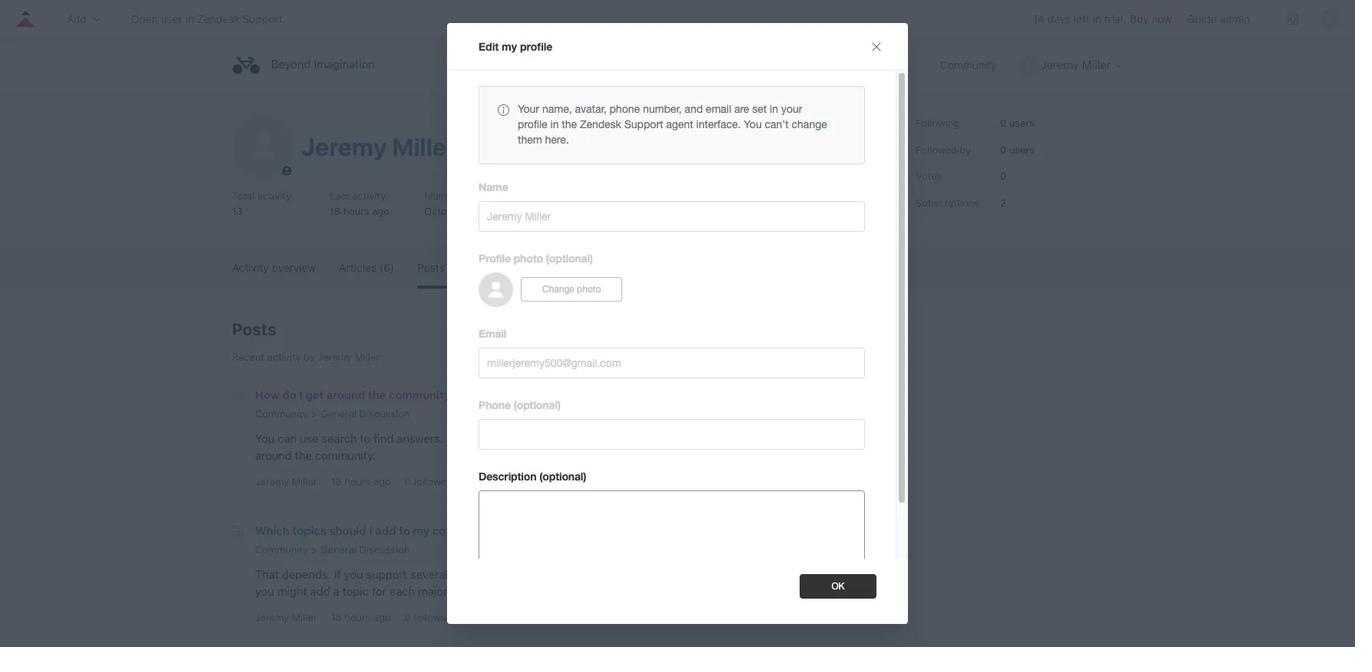 Task type: locate. For each thing, give the bounding box(es) containing it.
0 vertical spatial 18 hours ago
[[331, 476, 391, 488]]

1 vertical spatial discussion
[[359, 544, 410, 556]]

0 comments down also
[[469, 476, 527, 488]]

13
[[232, 205, 243, 217]]

edit inside button
[[800, 122, 816, 134]]

community link down which
[[255, 544, 308, 556]]

0 horizontal spatial support
[[243, 12, 283, 25]]

1 vertical spatial support
[[624, 118, 663, 131]]

navigation
[[0, 0, 1355, 38]]

optional up browse
[[517, 399, 558, 412]]

2 votes from the top
[[549, 611, 575, 623]]

0
[[1000, 117, 1007, 129], [1000, 143, 1007, 156], [1000, 170, 1007, 182], [405, 476, 411, 488], [469, 476, 475, 488], [540, 476, 546, 488], [405, 611, 411, 623], [469, 611, 475, 623], [540, 611, 546, 623]]

2023
[[481, 205, 506, 217]]

1 comments from the top
[[478, 476, 527, 488]]

followers down answers.
[[414, 476, 455, 488]]

1 horizontal spatial topic
[[592, 567, 618, 581]]

jeremy up which
[[255, 476, 289, 488]]

photo for change
[[577, 285, 601, 295]]

if right 'depends.'
[[334, 567, 341, 581]]

18 down 'depends.'
[[331, 611, 342, 623]]

and left posts at the left bottom of the page
[[592, 432, 612, 446]]

and right views
[[711, 432, 731, 446]]

1 vertical spatial zendesk
[[580, 118, 621, 131]]

1 general discussion from the top
[[321, 408, 410, 421]]

here.
[[545, 134, 569, 146]]

community? up "products,"
[[433, 524, 500, 538]]

)
[[590, 252, 593, 265], [558, 399, 561, 412], [583, 470, 586, 483]]

0 vertical spatial posts
[[417, 261, 445, 274]]

comments down also
[[478, 476, 527, 488]]

photo inside button
[[577, 285, 601, 295]]

...
[[667, 585, 677, 599]]

topics inside you can use search to find answers. you can also browse topics and posts using views and filters. see getting around the community.
[[557, 432, 589, 446]]

you down 'set'
[[744, 118, 762, 131]]

email
[[479, 327, 507, 340]]

( for phone ( optional )
[[514, 399, 517, 412]]

how do i get around the community?
[[255, 388, 456, 402]]

1 0 followers from the top
[[405, 476, 455, 488]]

following
[[916, 117, 960, 129]]

photo
[[514, 252, 543, 265], [577, 285, 601, 295]]

email
[[706, 103, 731, 115]]

last activity 18 hours ago
[[330, 190, 390, 217]]

edit inside dialog
[[479, 40, 499, 53]]

ok button
[[800, 575, 877, 599]]

you left support
[[344, 567, 363, 581]]

for
[[621, 567, 636, 581], [372, 585, 386, 599]]

beyond imagination link
[[232, 51, 383, 80]]

followed
[[916, 143, 957, 156]]

hours down last
[[343, 205, 369, 217]]

and up agent
[[685, 103, 703, 115]]

general discussion for add
[[321, 544, 410, 556]]

have left different
[[591, 585, 616, 599]]

1 vertical spatial community link
[[255, 408, 308, 421]]

1 vertical spatial 18 hours ago
[[331, 611, 391, 623]]

optional
[[549, 252, 590, 265], [517, 399, 558, 412], [543, 470, 583, 483]]

1 18 hours ago from the top
[[331, 476, 391, 488]]

can left also
[[469, 432, 488, 446]]

14
[[1033, 13, 1045, 26]]

get
[[306, 388, 324, 402]]

jeremy
[[1041, 57, 1079, 71], [301, 132, 387, 161], [318, 351, 352, 363], [255, 476, 289, 488], [255, 611, 289, 623]]

0 vertical spatial ago
[[372, 205, 390, 217]]

hours for around
[[345, 476, 371, 488]]

0 users for followed by
[[1000, 143, 1035, 156]]

1 0 comments from the top
[[469, 476, 527, 488]]

0 vertical spatial photo
[[514, 252, 543, 265]]

1 vertical spatial a
[[333, 585, 339, 599]]

none telephone field inside the edit my profile dialog
[[479, 419, 865, 450]]

if right task.
[[559, 585, 566, 599]]

2 can from the left
[[469, 432, 488, 446]]

in up here.
[[550, 118, 559, 131]]

posts inside 'link'
[[417, 261, 445, 274]]

1 horizontal spatial topics
[[557, 432, 589, 446]]

topics
[[557, 432, 589, 446], [293, 524, 326, 538]]

1 vertical spatial the
[[368, 388, 386, 402]]

filters.
[[734, 432, 767, 446]]

1 horizontal spatial add
[[375, 524, 396, 538]]

have
[[747, 567, 772, 581], [591, 585, 616, 599]]

2 0 votes from the top
[[540, 611, 575, 623]]

activity right last
[[352, 190, 386, 202]]

2 vertical spatial the
[[295, 449, 312, 463]]

might down 'depends.'
[[277, 585, 307, 599]]

edit my profile heading
[[479, 40, 553, 53]]

0 vertical spatial topics
[[557, 432, 589, 446]]

2 discussion from the top
[[359, 544, 410, 556]]

2 followers from the top
[[414, 611, 455, 623]]

0 vertical spatial each
[[639, 567, 664, 581]]

community up following
[[940, 58, 997, 71]]

comments
[[478, 476, 527, 488], [478, 611, 527, 623]]

0 horizontal spatial (
[[514, 399, 517, 412]]

community down which
[[255, 544, 308, 556]]

community link down do
[[255, 408, 308, 421]]

jeremy down that
[[255, 611, 289, 623]]

community for you can use search to find answers. you can also browse topics and posts using views and filters. see getting around the community.
[[255, 408, 308, 421]]

1 vertical spatial general discussion
[[321, 544, 410, 556]]

area
[[491, 585, 514, 599]]

depends.
[[282, 567, 331, 581]]

general for search
[[321, 408, 357, 421]]

member
[[424, 190, 463, 202]]

18 hours ago down community.
[[331, 476, 391, 488]]

topics right which
[[293, 524, 326, 538]]

have left 'one'
[[747, 567, 772, 581]]

hours inside last activity 18 hours ago
[[343, 205, 369, 217]]

ago for around
[[374, 476, 391, 488]]

miller inside popup button
[[1082, 57, 1111, 71]]

general discussion link
[[321, 408, 410, 421], [321, 544, 410, 556]]

followers for products,
[[414, 611, 455, 623]]

discussion up find
[[359, 408, 410, 421]]

1 vertical spatial hours
[[345, 476, 371, 488]]

18 for should
[[331, 611, 342, 623]]

activity for last activity
[[352, 190, 386, 202]]

1 votes from the top
[[549, 476, 575, 488]]

navigation containing open user in zendesk support
[[0, 0, 1355, 38]]

general down should
[[321, 544, 357, 556]]

in
[[185, 12, 194, 25], [1093, 13, 1102, 26], [770, 103, 778, 115], [550, 118, 559, 131]]

1 vertical spatial topic
[[342, 585, 369, 599]]

support inside navigation
[[243, 12, 283, 25]]

a
[[582, 567, 589, 581], [333, 585, 339, 599]]

) for description ( optional )
[[583, 470, 586, 483]]

0 vertical spatial comments
[[478, 476, 527, 488]]

profile photo ( optional )
[[479, 252, 593, 265]]

can't
[[765, 118, 789, 131]]

1 horizontal spatial edit
[[800, 122, 816, 134]]

hours for add
[[345, 611, 371, 623]]

miller up "how do i get around the community?" link
[[355, 351, 380, 363]]

votes for browse
[[549, 476, 575, 488]]

if
[[334, 567, 341, 581], [715, 567, 722, 581], [559, 585, 566, 599]]

avatar,
[[575, 103, 607, 115]]

zendesk down avatar,
[[580, 118, 621, 131]]

zendesk products image
[[1288, 13, 1298, 24]]

1 horizontal spatial photo
[[577, 285, 601, 295]]

1 horizontal spatial support
[[624, 118, 663, 131]]

how
[[255, 388, 280, 402]]

2 0 users from the top
[[1000, 143, 1035, 156]]

the down 'name,'
[[562, 118, 577, 131]]

2
[[1000, 196, 1006, 209]]

general discussion down "how do i get around the community?" link
[[321, 408, 410, 421]]

around right get
[[327, 388, 365, 402]]

1 discussion from the top
[[359, 408, 410, 421]]

users
[[1009, 117, 1035, 129], [1009, 143, 1035, 156]]

profile up your
[[520, 40, 553, 53]]

none text field inside the edit my profile dialog
[[479, 491, 865, 568]]

0 horizontal spatial have
[[591, 585, 616, 599]]

1 horizontal spatial and
[[685, 103, 703, 115]]

jeremy miller down that
[[255, 611, 317, 623]]

2 general from the top
[[321, 544, 357, 556]]

member since october 18, 2023
[[424, 190, 506, 217]]

1 vertical spatial )
[[558, 399, 561, 412]]

1 0 users from the top
[[1000, 117, 1035, 129]]

edit profile
[[800, 122, 847, 134]]

) up change photo button
[[590, 252, 593, 265]]

i right do
[[299, 388, 303, 402]]

( right phone
[[514, 399, 517, 412]]

0 horizontal spatial photo
[[514, 252, 543, 265]]

Email field
[[479, 348, 865, 379]]

0 horizontal spatial for
[[372, 585, 386, 599]]

( down you can use search to find answers. you can also browse topics and posts using views and filters. see getting around the community.
[[540, 470, 543, 483]]

1 horizontal spatial might
[[526, 567, 556, 581]]

0 vertical spatial general discussion
[[321, 408, 410, 421]]

if right product.
[[715, 567, 722, 581]]

1 horizontal spatial i
[[369, 524, 372, 538]]

jeremy miller down left
[[1041, 57, 1111, 71]]

that
[[255, 567, 279, 581]]

18 hours ago down support
[[331, 611, 391, 623]]

which topics should i add to my community?
[[255, 524, 500, 538]]

posts left (5) on the left of page
[[417, 261, 445, 274]]

you right answers.
[[446, 432, 466, 446]]

0 horizontal spatial add
[[310, 585, 330, 599]]

1 vertical spatial 0 votes
[[540, 611, 575, 623]]

1 vertical spatial 18
[[331, 476, 342, 488]]

( for description ( optional )
[[540, 470, 543, 483]]

1 vertical spatial topics
[[293, 524, 326, 538]]

general discussion link for around
[[321, 408, 410, 421]]

0 horizontal spatial by
[[304, 351, 315, 363]]

2 18 hours ago from the top
[[331, 611, 391, 623]]

hours
[[343, 205, 369, 217], [345, 476, 371, 488], [345, 611, 371, 623]]

0 vertical spatial to
[[360, 432, 371, 446]]

or
[[517, 585, 528, 599]]

1 vertical spatial 0 comments
[[469, 611, 527, 623]]

users for following
[[1009, 117, 1035, 129]]

1 vertical spatial comments
[[478, 611, 527, 623]]

activity down user (jeremy miller) is a team member "image"
[[257, 190, 291, 202]]

2 vertical spatial (
[[540, 470, 543, 483]]

1 vertical spatial general
[[321, 544, 357, 556]]

) down you can use search to find answers. you can also browse topics and posts using views and filters. see getting around the community.
[[583, 470, 586, 483]]

0 horizontal spatial to
[[360, 432, 371, 446]]

by right followed
[[960, 143, 971, 156]]

you right task.
[[569, 585, 588, 599]]

2 vertical spatial ago
[[374, 611, 391, 623]]

0 vertical spatial general discussion link
[[321, 408, 410, 421]]

to
[[360, 432, 371, 446], [399, 524, 410, 538]]

miller
[[1082, 57, 1111, 71], [392, 132, 456, 161], [355, 351, 380, 363], [292, 476, 317, 488], [292, 611, 317, 623]]

zendesk
[[197, 12, 240, 25], [580, 118, 621, 131]]

votes down you can use search to find answers. you can also browse topics and posts using views and filters. see getting around the community.
[[549, 476, 575, 488]]

miller down use
[[292, 476, 317, 488]]

subscriptions
[[916, 196, 980, 209]]

1 vertical spatial optional
[[517, 399, 558, 412]]

which
[[255, 524, 290, 538]]

to left find
[[360, 432, 371, 446]]

different
[[619, 585, 664, 599]]

comments (0)
[[485, 261, 557, 274]]

community link up following
[[940, 57, 1012, 73]]

to up support
[[399, 524, 410, 538]]

1 0 votes from the top
[[540, 476, 575, 488]]

1 vertical spatial community
[[255, 408, 308, 421]]

2 0 followers from the top
[[405, 611, 455, 623]]

1 horizontal spatial (
[[540, 470, 543, 483]]

optional down you can use search to find answers. you can also browse topics and posts using views and filters. see getting around the community.
[[543, 470, 583, 483]]

1 general discussion link from the top
[[321, 408, 410, 421]]

0 comments down the area
[[469, 611, 527, 623]]

Name field
[[479, 201, 865, 232]]

activity inside last activity 18 hours ago
[[352, 190, 386, 202]]

0 vertical spatial the
[[562, 118, 577, 131]]

general discussion link down "how do i get around the community?" link
[[321, 408, 410, 421]]

the up find
[[368, 388, 386, 402]]

community link
[[940, 57, 1012, 73], [255, 408, 308, 421], [255, 544, 308, 556]]

0 vertical spatial support
[[243, 12, 283, 25]]

name
[[479, 181, 508, 194]]

2 users from the top
[[1009, 143, 1035, 156]]

comments
[[485, 261, 539, 274]]

discussion for the
[[359, 408, 410, 421]]

the down use
[[295, 449, 312, 463]]

my inside main content
[[413, 524, 430, 538]]

products,
[[451, 567, 501, 581]]

1 users from the top
[[1009, 117, 1035, 129]]

None text field
[[479, 491, 865, 568]]

0 followers down the major
[[405, 611, 455, 623]]

1 horizontal spatial around
[[327, 388, 365, 402]]

jeremy down days
[[1041, 57, 1079, 71]]

1 horizontal spatial my
[[502, 40, 517, 53]]

0 followers for answers.
[[405, 476, 455, 488]]

followers
[[414, 476, 455, 488], [414, 611, 455, 623]]

users for followed by
[[1009, 143, 1035, 156]]

0 vertical spatial votes
[[549, 476, 575, 488]]

you down how
[[255, 432, 275, 446]]

2 0 comments from the top
[[469, 611, 527, 623]]

2 horizontal spatial )
[[590, 252, 593, 265]]

support inside your name, avatar, phone number, and email are set in your profile in the zendesk support agent interface. you can't change them here.
[[624, 118, 663, 131]]

in right left
[[1093, 13, 1102, 26]]

0 vertical spatial 0 votes
[[540, 476, 575, 488]]

activity
[[257, 190, 291, 202], [352, 190, 386, 202], [267, 351, 301, 363]]

0 votes down you can use search to find answers. you can also browse topics and posts using views and filters. see getting around the community.
[[540, 476, 575, 488]]

profile up the them
[[518, 118, 548, 131]]

2 vertical spatial 18
[[331, 611, 342, 623]]

miller up member
[[392, 132, 456, 161]]

jeremy inside popup button
[[1041, 57, 1079, 71]]

can left use
[[278, 432, 297, 446]]

my inside dialog
[[502, 40, 517, 53]]

0 vertical spatial )
[[590, 252, 593, 265]]

community?
[[389, 388, 456, 402], [433, 524, 500, 538]]

0 horizontal spatial edit
[[479, 40, 499, 53]]

0 vertical spatial my
[[502, 40, 517, 53]]

0 vertical spatial discussion
[[359, 408, 410, 421]]

description
[[479, 470, 537, 483]]

2 general discussion link from the top
[[321, 544, 410, 556]]

profile
[[520, 40, 553, 53], [518, 118, 548, 131], [819, 122, 847, 134]]

big
[[797, 567, 814, 581]]

( up change
[[546, 252, 549, 265]]

answers.
[[397, 432, 443, 446]]

you down that
[[255, 585, 274, 599]]

photo for profile
[[514, 252, 543, 265]]

edit for edit my profile
[[479, 40, 499, 53]]

the inside your name, avatar, phone number, and email are set in your profile in the zendesk support agent interface. you can't change them here.
[[562, 118, 577, 131]]

see
[[770, 432, 790, 446]]

how do i get around the community? link
[[255, 388, 456, 402]]

comments down the area
[[478, 611, 527, 623]]

1 horizontal spatial to
[[399, 524, 410, 538]]

posts for posts (5)
[[417, 261, 445, 274]]

followers down the major
[[414, 611, 455, 623]]

0 horizontal spatial my
[[413, 524, 430, 538]]

discussion for to
[[359, 544, 410, 556]]

2 comments from the top
[[478, 611, 527, 623]]

0 vertical spatial might
[[526, 567, 556, 581]]

open user in zendesk support
[[131, 12, 283, 25]]

for down support
[[372, 585, 386, 599]]

0 vertical spatial i
[[299, 388, 303, 402]]

0 votes down task.
[[540, 611, 575, 623]]

14 days left in trial. buy now
[[1033, 13, 1172, 26]]

) up you can use search to find answers. you can also browse topics and posts using views and filters. see getting around the community.
[[558, 399, 561, 412]]

support down number,
[[624, 118, 663, 131]]

guide
[[1188, 12, 1217, 25]]

general discussion down which topics should i add to my community? link
[[321, 544, 410, 556]]

votes
[[549, 476, 575, 488], [549, 611, 575, 623]]

1 vertical spatial votes
[[549, 611, 575, 623]]

0 followers for products,
[[405, 611, 455, 623]]

0 vertical spatial topic
[[592, 567, 618, 581]]

0 comments for might
[[469, 611, 527, 623]]

0 vertical spatial general
[[321, 408, 357, 421]]

2 vertical spatial )
[[583, 470, 586, 483]]

0 vertical spatial 18
[[330, 205, 340, 217]]

ago down support
[[374, 611, 391, 623]]

posts up "recent"
[[232, 320, 276, 340]]

1 vertical spatial photo
[[577, 285, 601, 295]]

0 vertical spatial optional
[[549, 252, 590, 265]]

2 general discussion from the top
[[321, 544, 410, 556]]

1 vertical spatial add
[[559, 567, 579, 581]]

for up different
[[621, 567, 636, 581]]

18 down community.
[[331, 476, 342, 488]]

0 vertical spatial 0 followers
[[405, 476, 455, 488]]

0 comments for can
[[469, 476, 527, 488]]

votes down task.
[[549, 611, 575, 623]]

1 vertical spatial have
[[591, 585, 616, 599]]

2 vertical spatial optional
[[543, 470, 583, 483]]

0 horizontal spatial if
[[334, 567, 341, 581]]

1 general from the top
[[321, 408, 357, 421]]

days
[[1048, 13, 1071, 26]]

posts
[[417, 261, 445, 274], [232, 320, 276, 340]]

ago down find
[[374, 476, 391, 488]]

ago inside last activity 18 hours ago
[[372, 205, 390, 217]]

might up task.
[[526, 567, 556, 581]]

discussion down which topics should i add to my community?
[[359, 544, 410, 556]]

general up search
[[321, 408, 357, 421]]

0 vertical spatial community link
[[940, 57, 1012, 73]]

1 vertical spatial by
[[304, 351, 315, 363]]

18 for i
[[331, 476, 342, 488]]

0 vertical spatial a
[[582, 567, 589, 581]]

1 horizontal spatial )
[[583, 470, 586, 483]]

support up beyond imagination help center home page icon
[[243, 12, 283, 25]]

activity inside total activity 13
[[257, 190, 291, 202]]

might
[[526, 567, 556, 581], [277, 585, 307, 599]]

hours down support
[[345, 611, 371, 623]]

2 horizontal spatial (
[[546, 252, 549, 265]]

jeremy miller up last activity 18 hours ago
[[301, 132, 456, 161]]

around down how
[[255, 449, 292, 463]]

i right should
[[369, 524, 372, 538]]

jeremy miller button
[[1018, 56, 1123, 75]]

None telephone field
[[479, 419, 865, 450]]

2 vertical spatial hours
[[345, 611, 371, 623]]

1 followers from the top
[[414, 476, 455, 488]]

community down do
[[255, 408, 308, 421]]



Task type: describe. For each thing, give the bounding box(es) containing it.
zendesk inside your name, avatar, phone number, and email are set in your profile in the zendesk support agent interface. you can't change them here.
[[580, 118, 621, 131]]

guide admin link
[[1188, 12, 1250, 25]]

beyond imagination
[[271, 57, 375, 71]]

buy now link
[[1130, 13, 1172, 26]]

beyond imagination help center home page image
[[232, 51, 260, 80]]

last
[[330, 190, 349, 202]]

recent
[[232, 351, 265, 363]]

to inside you can use search to find answers. you can also browse topics and posts using views and filters. see getting around the community.
[[360, 432, 371, 446]]

1 horizontal spatial have
[[747, 567, 772, 581]]

0 users for following
[[1000, 117, 1035, 129]]

are
[[734, 103, 749, 115]]

name,
[[542, 103, 572, 115]]

in right user
[[185, 12, 194, 25]]

2 horizontal spatial add
[[559, 567, 579, 581]]

buy
[[1130, 13, 1149, 26]]

feature
[[451, 585, 488, 599]]

which topics should i add to my community? link
[[255, 524, 500, 538]]

0 horizontal spatial you
[[255, 432, 275, 446]]

comments for might
[[478, 611, 527, 623]]

jeremy miller main content
[[0, 93, 1355, 648]]

activity overview
[[232, 261, 316, 274]]

change photo button
[[521, 278, 623, 302]]

you can use search to find answers. you can also browse topics and posts using views and filters. see getting around the community.
[[255, 432, 832, 463]]

) for phone ( optional )
[[558, 399, 561, 412]]

total activity 13
[[232, 190, 291, 217]]

since
[[465, 190, 490, 202]]

in right 'set'
[[770, 103, 778, 115]]

you up or
[[504, 567, 523, 581]]

2 vertical spatial add
[[310, 585, 330, 599]]

total
[[232, 190, 255, 202]]

getting
[[793, 432, 832, 446]]

1 vertical spatial for
[[372, 585, 386, 599]]

your name, avatar, phone number, and email are set in your profile in the zendesk support agent interface. you can't change them here.
[[518, 103, 827, 146]]

agent
[[666, 118, 693, 131]]

edit my profile
[[479, 40, 553, 53]]

18,
[[465, 205, 479, 217]]

find
[[374, 432, 394, 446]]

phone
[[610, 103, 640, 115]]

articles (6) link
[[339, 250, 394, 286]]

1 horizontal spatial each
[[639, 567, 664, 581]]

18 hours ago for you
[[331, 611, 391, 623]]

beyond
[[271, 57, 311, 71]]

general for you
[[321, 544, 357, 556]]

2 horizontal spatial and
[[711, 432, 731, 446]]

comments for can
[[478, 476, 527, 488]]

change
[[792, 118, 827, 131]]

your
[[781, 103, 802, 115]]

optional for phone ( optional )
[[517, 399, 558, 412]]

0 vertical spatial add
[[375, 524, 396, 538]]

2 horizontal spatial if
[[715, 567, 722, 581]]

jeremy miller down use
[[255, 476, 317, 488]]

0 votes for browse
[[540, 476, 575, 488]]

admin
[[1220, 12, 1250, 25]]

overview
[[272, 261, 316, 274]]

0 horizontal spatial zendesk
[[197, 12, 240, 25]]

around inside you can use search to find answers. you can also browse topics and posts using views and filters. see getting around the community.
[[255, 449, 292, 463]]

1 horizontal spatial by
[[960, 143, 971, 156]]

1 can from the left
[[278, 432, 297, 446]]

0 vertical spatial around
[[327, 388, 365, 402]]

general discussion for around
[[321, 408, 410, 421]]

user
[[161, 12, 182, 25]]

set
[[752, 103, 767, 115]]

edit profile button
[[784, 116, 862, 141]]

them
[[518, 134, 542, 146]]

1 horizontal spatial for
[[621, 567, 636, 581]]

ago for add
[[374, 611, 391, 623]]

edit my profile dialog
[[447, 23, 908, 625]]

followers for answers.
[[414, 476, 455, 488]]

(5)
[[448, 261, 462, 274]]

profile inside your name, avatar, phone number, and email are set in your profile in the zendesk support agent interface. you can't change them here.
[[518, 118, 548, 131]]

0 horizontal spatial topic
[[342, 585, 369, 599]]

product.
[[667, 567, 712, 581]]

one
[[775, 567, 794, 581]]

imagination
[[314, 57, 375, 71]]

0 horizontal spatial i
[[299, 388, 303, 402]]

posts for posts
[[232, 320, 276, 340]]

posts (5) link
[[417, 250, 462, 286]]

posts
[[615, 432, 644, 446]]

votes
[[916, 170, 942, 182]]

user (jeremy miller) is a team member image
[[280, 164, 293, 177]]

community link for you can use search to find answers. you can also browse topics and posts using views and filters. see getting around the community.
[[255, 408, 308, 421]]

use
[[300, 432, 319, 446]]

general discussion link for add
[[321, 544, 410, 556]]

optional for description ( optional )
[[543, 470, 583, 483]]

also
[[491, 432, 513, 446]]

phone
[[479, 399, 511, 412]]

support
[[366, 567, 407, 581]]

18 hours ago for search
[[331, 476, 391, 488]]

miller down 'depends.'
[[292, 611, 317, 623]]

activity overview link
[[232, 250, 316, 286]]

edit for edit profile
[[800, 122, 816, 134]]

activity right "recent"
[[267, 351, 301, 363]]

open
[[131, 12, 158, 25]]

1 vertical spatial community?
[[433, 524, 500, 538]]

major
[[418, 585, 448, 599]]

ok
[[832, 582, 845, 592]]

and inside your name, avatar, phone number, and email are set in your profile in the zendesk support agent interface. you can't change them here.
[[685, 103, 703, 115]]

task.
[[531, 585, 556, 599]]

0 vertical spatial community
[[940, 58, 997, 71]]

product,
[[817, 567, 862, 581]]

votes for a
[[549, 611, 575, 623]]

18 inside last activity 18 hours ago
[[330, 205, 340, 217]]

jeremy miller link
[[301, 132, 456, 161]]

community for that depends. if you support several products, you might add a topic for each product. if you have one big product, you might add a topic for each major feature area or task. if you have different ...
[[255, 544, 308, 556]]

1 horizontal spatial you
[[446, 432, 466, 446]]

1 vertical spatial to
[[399, 524, 410, 538]]

0 vertical spatial community?
[[389, 388, 456, 402]]

(0)
[[542, 261, 557, 274]]

1 horizontal spatial a
[[582, 567, 589, 581]]

0 horizontal spatial and
[[592, 432, 612, 446]]

posts (5)
[[417, 261, 462, 274]]

you right product.
[[725, 567, 744, 581]]

0 horizontal spatial each
[[389, 585, 415, 599]]

jeremy up get
[[318, 351, 352, 363]]

number,
[[643, 103, 682, 115]]

followed by
[[916, 143, 971, 156]]

1 horizontal spatial if
[[559, 585, 566, 599]]

change
[[542, 285, 575, 295]]

views
[[678, 432, 708, 446]]

recent activity by jeremy miller
[[232, 351, 380, 363]]

comments (0) link
[[485, 250, 557, 286]]

0 votes for a
[[540, 611, 575, 623]]

interface.
[[696, 118, 741, 131]]

profile inside button
[[819, 122, 847, 134]]

guide admin
[[1188, 12, 1250, 25]]

description ( optional )
[[479, 470, 586, 483]]

articles (6)
[[339, 261, 394, 274]]

that depends. if you support several products, you might add a topic for each product. if you have one big product, you might add a topic for each major feature area or task. if you have different ...
[[255, 567, 862, 599]]

october
[[424, 205, 462, 217]]

1 vertical spatial might
[[277, 585, 307, 599]]

phone ( optional )
[[479, 399, 561, 412]]

profile
[[479, 252, 511, 265]]

articles
[[339, 261, 377, 274]]

do
[[283, 388, 297, 402]]

the inside you can use search to find answers. you can also browse topics and posts using views and filters. see getting around the community.
[[295, 449, 312, 463]]

open user in zendesk support link
[[131, 12, 283, 25]]

community link for that depends. if you support several products, you might add a topic for each product. if you have one big product, you might add a topic for each major feature area or task. if you have different ...
[[255, 544, 308, 556]]

your
[[518, 103, 539, 115]]

jeremy miller inside popup button
[[1041, 57, 1111, 71]]

(6)
[[380, 261, 394, 274]]

search
[[322, 432, 357, 446]]

jeremy up last
[[301, 132, 387, 161]]

you inside your name, avatar, phone number, and email are set in your profile in the zendesk support agent interface. you can't change them here.
[[744, 118, 762, 131]]

several
[[410, 567, 448, 581]]

0 vertical spatial (
[[546, 252, 549, 265]]

activity for total activity
[[257, 190, 291, 202]]



Task type: vqa. For each thing, say whether or not it's contained in the screenshot.
Help
no



